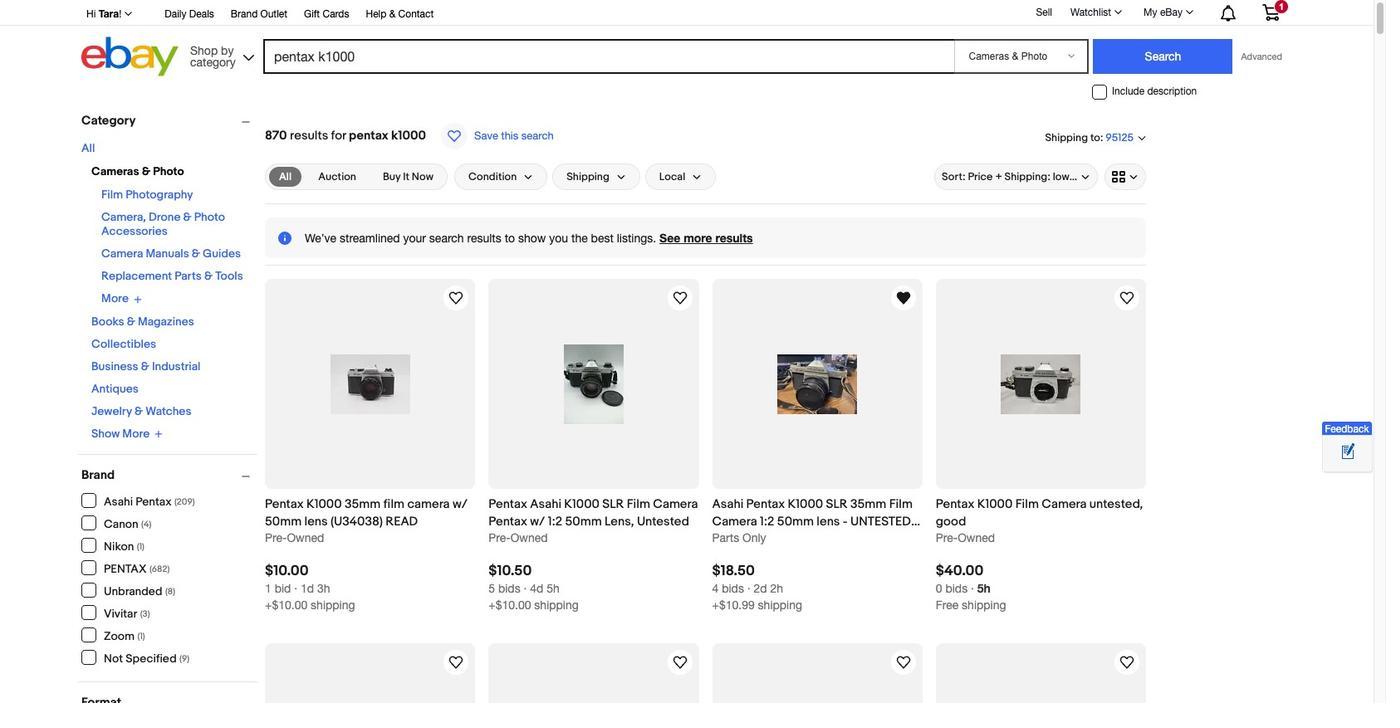 Task type: describe. For each thing, give the bounding box(es) containing it.
pentax inside 'pentax k1000 35mm film camera w/ 50mm lens (u34038) read pre-owned'
[[265, 497, 304, 513]]

condition
[[469, 170, 517, 184]]

account navigation
[[77, 0, 1293, 26]]

film inside pentax k1000 film camera untested, good pre-owned
[[1016, 497, 1039, 513]]

show
[[91, 427, 120, 441]]

pentax k1000 film camera untested, good image
[[1001, 354, 1081, 414]]

(4)
[[141, 519, 152, 530]]

bids for $40.00
[[946, 583, 968, 596]]

sell link
[[1029, 6, 1060, 18]]

pentax
[[349, 128, 388, 144]]

deals
[[189, 8, 214, 20]]

first
[[1088, 170, 1107, 184]]

shipping for $10.50
[[535, 599, 579, 613]]

50mm inside the asahi pentax k1000 slr 35mm film camera 1:2 50mm lens - untested- sold as is
[[778, 515, 814, 530]]

& left tools on the left top of the page
[[204, 269, 213, 283]]

you
[[549, 232, 568, 245]]

is
[[766, 532, 777, 548]]

35mm inside the asahi pentax k1000 slr 35mm film camera 1:2 50mm lens - untested- sold as is
[[851, 497, 887, 513]]

help & contact
[[366, 8, 434, 20]]

2 horizontal spatial results
[[716, 231, 753, 245]]

advertisement region
[[1160, 106, 1293, 604]]

asahi pentax (209)
[[104, 495, 195, 509]]

slr for lens,
[[603, 497, 624, 513]]

now
[[412, 170, 434, 184]]

5
[[489, 583, 495, 596]]

watch pentax asahi k1000 slr film camera pentax w/ 1:2 50mm lens, untested image
[[670, 288, 690, 308]]

parts inside film photography camera, drone & photo accessories camera manuals & guides replacement parts & tools
[[175, 269, 202, 283]]

pentax asahi k1000 slr film camera pentax w/ 1:2 50mm lens, untested image
[[564, 344, 624, 424]]

sort:
[[942, 170, 966, 184]]

film photography camera, drone & photo accessories camera manuals & guides replacement parts & tools
[[101, 188, 243, 283]]

not
[[104, 652, 123, 666]]

1 inside $10.00 1 bid · 1d 3h +$10.00 shipping
[[265, 583, 272, 596]]

canon
[[104, 517, 139, 531]]

50mm inside 'pentax k1000 35mm film camera w/ 50mm lens (u34038) read pre-owned'
[[265, 515, 302, 530]]

asahi pentax k1000 slr 35mm film camera 1:2 50mm lens - untested- sold as is heading
[[712, 497, 921, 548]]

tools
[[215, 269, 243, 283]]

+$10.00 for $10.00
[[265, 599, 308, 613]]

price
[[968, 170, 993, 184]]

my
[[1144, 7, 1158, 18]]

zoom
[[104, 629, 135, 644]]

:
[[1101, 131, 1104, 144]]

replacement parts & tools link
[[101, 269, 243, 283]]

& inside help & contact link
[[389, 8, 396, 20]]

k1000 inside 'pentax k1000 35mm film camera w/ 50mm lens (u34038) read pre-owned'
[[307, 497, 342, 513]]

search inside "button"
[[522, 130, 554, 142]]

1:2 inside the asahi pentax k1000 slr 35mm film camera 1:2 50mm lens - untested- sold as is
[[760, 515, 775, 530]]

shipping for shipping
[[567, 170, 610, 184]]

shipping for shipping to : 95125
[[1046, 131, 1088, 144]]

auction
[[318, 170, 356, 184]]

see
[[660, 231, 681, 245]]

cameras
[[91, 165, 139, 179]]

asahi for asahi pentax (209)
[[104, 495, 133, 509]]

we've streamlined your search results to show you the best listings. see more results
[[305, 231, 753, 245]]

$18.50
[[712, 564, 755, 580]]

& right business
[[141, 359, 149, 373]]

+
[[996, 170, 1003, 184]]

include
[[1113, 86, 1145, 97]]

hi
[[86, 8, 96, 20]]

jewelry
[[91, 404, 132, 418]]

condition button
[[454, 164, 548, 190]]

results inside 'we've streamlined your search results to show you the best listings. see more results'
[[467, 232, 502, 245]]

shipping inside $40.00 0 bids · 5h free shipping
[[962, 599, 1007, 613]]

lens,
[[605, 515, 634, 530]]

more inside button
[[101, 292, 129, 306]]

nikon (1)
[[104, 540, 145, 554]]

pentax k1000 35mm film camera w/ 50mm lens (u34038) read image
[[330, 354, 410, 414]]

(3)
[[140, 609, 150, 619]]

0 horizontal spatial all link
[[81, 141, 95, 155]]

watchlist
[[1071, 7, 1112, 18]]

vivitar
[[104, 607, 137, 621]]

1:2 inside pentax asahi k1000 slr film camera pentax w/ 1:2 50mm lens, untested pre-owned
[[548, 515, 563, 530]]

pentax k1000 film camera untested, good pre-owned
[[936, 497, 1144, 545]]

help & contact link
[[366, 6, 434, 24]]

& up film photography link
[[142, 165, 151, 179]]

collectibles link
[[91, 337, 156, 351]]

to inside shipping to : 95125
[[1091, 131, 1101, 144]]

+$10.99
[[712, 599, 755, 613]]

film inside film photography camera, drone & photo accessories camera manuals & guides replacement parts & tools
[[101, 188, 123, 202]]

listing options selector. gallery view selected. image
[[1113, 170, 1139, 184]]

advanced
[[1242, 52, 1283, 61]]

camera
[[407, 497, 450, 513]]

lens inside 'pentax k1000 35mm film camera w/ 50mm lens (u34038) read pre-owned'
[[305, 515, 328, 530]]

industrial
[[152, 359, 201, 373]]

camera inside pentax k1000 film camera untested, good pre-owned
[[1042, 497, 1087, 513]]

none submit inside shop by category banner
[[1094, 39, 1233, 74]]

brand outlet
[[231, 8, 288, 20]]

sort: price + shipping: lowest first button
[[935, 164, 1107, 190]]

shipping to : 95125
[[1046, 131, 1134, 145]]

owned inside 'pentax k1000 35mm film camera w/ 50mm lens (u34038) read pre-owned'
[[287, 532, 324, 545]]

save
[[474, 130, 498, 142]]

see more results region
[[265, 218, 1147, 258]]

collectibles
[[91, 337, 156, 351]]

save this search
[[474, 130, 554, 142]]

$18.50 4 bids · 2d 2h +$10.99 shipping
[[712, 564, 803, 613]]

asahi for asahi pentax k1000 slr 35mm film camera 1:2 50mm lens - untested- sold as is
[[712, 497, 744, 513]]

asahi pentax k1000 slr 35mm film camera 1:2 50mm lens - untested- sold as is
[[712, 497, 916, 548]]

more inside button
[[122, 427, 150, 441]]

help
[[366, 8, 387, 20]]

870
[[265, 128, 287, 144]]

unbranded
[[104, 585, 163, 599]]

untested,
[[1090, 497, 1144, 513]]

pentax inside pentax k1000 film camera untested, good pre-owned
[[936, 497, 975, 513]]

hi tara !
[[86, 7, 122, 20]]

main content containing $10.00
[[258, 106, 1153, 704]]

jewelry & watches link
[[91, 404, 192, 418]]

shop
[[190, 44, 218, 57]]

we've
[[305, 232, 337, 245]]

shipping for $10.00
[[311, 599, 355, 613]]

all inside all link
[[279, 170, 292, 184]]

untested-
[[851, 515, 916, 530]]

antiques
[[91, 382, 139, 396]]

· for $40.00
[[971, 583, 975, 596]]

$10.50
[[489, 564, 532, 580]]

my ebay link
[[1135, 2, 1201, 22]]

photo inside film photography camera, drone & photo accessories camera manuals & guides replacement parts & tools
[[194, 210, 225, 224]]

1 horizontal spatial all link
[[269, 167, 302, 187]]

shipping for $18.50
[[758, 599, 803, 613]]

0 vertical spatial all
[[81, 141, 95, 155]]

& right drone
[[183, 210, 192, 224]]

2d
[[754, 583, 767, 596]]

this
[[501, 130, 519, 142]]

& up show more button
[[135, 404, 143, 418]]

k1000
[[391, 128, 426, 144]]

watch pentax k1000 film camera untested, good image
[[1118, 288, 1137, 308]]

pre- inside 'pentax k1000 35mm film camera w/ 50mm lens (u34038) read pre-owned'
[[265, 532, 287, 545]]

buy it now
[[383, 170, 434, 184]]

film photography link
[[101, 188, 193, 202]]

0
[[936, 583, 943, 596]]

magazines
[[138, 314, 194, 329]]

pentax
[[104, 562, 147, 576]]

film
[[384, 497, 405, 513]]

$10.50 5 bids · 4d 5h +$10.00 shipping
[[489, 564, 579, 613]]

camera, drone & photo accessories link
[[101, 210, 225, 238]]

· for $10.50
[[524, 583, 527, 596]]

· for $18.50
[[748, 583, 751, 596]]

0 horizontal spatial results
[[290, 128, 328, 144]]

brand button
[[81, 468, 258, 484]]

only
[[743, 532, 767, 545]]

95125
[[1106, 132, 1134, 145]]

film inside the asahi pentax k1000 slr 35mm film camera 1:2 50mm lens - untested- sold as is
[[890, 497, 913, 513]]

the
[[572, 232, 588, 245]]



Task type: vqa. For each thing, say whether or not it's contained in the screenshot.
An within the eBay Money Back Guarantee covers most transactions on eBay. It means buyers can get their money back if an item didn't arrive, is faulty or damaged, or doesn't match the listing.
no



Task type: locate. For each thing, give the bounding box(es) containing it.
shipping down 4d
[[535, 599, 579, 613]]

1 horizontal spatial results
[[467, 232, 502, 245]]

canon (4)
[[104, 517, 152, 531]]

1 owned from the left
[[287, 532, 324, 545]]

parts inside main content
[[712, 532, 740, 545]]

w/ up $10.50
[[530, 515, 545, 530]]

pentax k1000 35mm film camera w/ 50mm lens (u34038) read heading
[[265, 497, 468, 530]]

brand for brand
[[81, 468, 115, 484]]

k1000
[[307, 497, 342, 513], [564, 497, 600, 513], [788, 497, 824, 513], [978, 497, 1013, 513]]

w/ right camera
[[453, 497, 468, 513]]

· inside $40.00 0 bids · 5h free shipping
[[971, 583, 975, 596]]

1 shipping from the left
[[311, 599, 355, 613]]

slr inside pentax asahi k1000 slr film camera pentax w/ 1:2 50mm lens, untested pre-owned
[[603, 497, 624, 513]]

bids down $10.50
[[498, 583, 521, 596]]

1 horizontal spatial 35mm
[[851, 497, 887, 513]]

daily deals link
[[165, 6, 214, 24]]

camera left untested, at the right of the page
[[1042, 497, 1087, 513]]

35mm inside 'pentax k1000 35mm film camera w/ 50mm lens (u34038) read pre-owned'
[[345, 497, 381, 513]]

asahi up sold
[[712, 497, 744, 513]]

1 horizontal spatial parts
[[712, 532, 740, 545]]

it
[[403, 170, 410, 184]]

1 vertical spatial shipping
[[567, 170, 610, 184]]

daily
[[165, 8, 187, 20]]

(1)
[[137, 541, 145, 552], [138, 631, 145, 642]]

5h inside $10.50 5 bids · 4d 5h +$10.00 shipping
[[547, 583, 560, 596]]

1 slr from the left
[[603, 497, 624, 513]]

sell
[[1036, 6, 1053, 18]]

film
[[101, 188, 123, 202], [627, 497, 650, 513], [890, 497, 913, 513], [1016, 497, 1039, 513]]

pre-
[[265, 532, 287, 545], [489, 532, 511, 545], [936, 532, 958, 545]]

to
[[1091, 131, 1101, 144], [505, 232, 515, 245]]

as
[[747, 532, 763, 548]]

results right the "more"
[[716, 231, 753, 245]]

listings.
[[617, 232, 657, 245]]

shipping left :
[[1046, 131, 1088, 144]]

870 results for pentax k1000
[[265, 128, 426, 144]]

lens left (u34038)
[[305, 515, 328, 530]]

pentax inside the asahi pentax k1000 slr 35mm film camera 1:2 50mm lens - untested- sold as is
[[747, 497, 785, 513]]

asahi inside the asahi pentax k1000 slr 35mm film camera 1:2 50mm lens - untested- sold as is
[[712, 497, 744, 513]]

0 horizontal spatial all
[[81, 141, 95, 155]]

1 horizontal spatial 1:2
[[760, 515, 775, 530]]

& right help
[[389, 8, 396, 20]]

pre- up $10.50
[[489, 532, 511, 545]]

-
[[843, 515, 848, 530]]

results
[[290, 128, 328, 144], [716, 231, 753, 245], [467, 232, 502, 245]]

· for $10.00
[[294, 583, 298, 596]]

bids up the '+$10.99'
[[722, 583, 744, 596]]

watch pentax k1000 slr 35mm film camera w/vivitar 28-80 mm zoom lens and film image
[[670, 653, 690, 673]]

0 horizontal spatial brand
[[81, 468, 115, 484]]

search right this
[[522, 130, 554, 142]]

1
[[1279, 2, 1285, 12], [265, 583, 272, 596]]

shipping down "3h"
[[311, 599, 355, 613]]

photo up the "guides"
[[194, 210, 225, 224]]

read
[[386, 515, 418, 530]]

3 shipping from the left
[[758, 599, 803, 613]]

· left 1d
[[294, 583, 298, 596]]

5h down $40.00
[[978, 582, 991, 596]]

2 horizontal spatial pre-
[[936, 532, 958, 545]]

0 horizontal spatial parts
[[175, 269, 202, 283]]

camera inside pentax asahi k1000 slr film camera pentax w/ 1:2 50mm lens, untested pre-owned
[[653, 497, 698, 513]]

untested
[[637, 515, 689, 530]]

watch pentax k1000 35mm film camera w/ 50mm lens (u34038) read image
[[446, 288, 466, 308]]

specified
[[126, 652, 177, 666]]

1 35mm from the left
[[345, 497, 381, 513]]

1 vertical spatial to
[[505, 232, 515, 245]]

2 k1000 from the left
[[564, 497, 600, 513]]

$40.00 0 bids · 5h free shipping
[[936, 564, 1007, 613]]

1 1:2 from the left
[[548, 515, 563, 530]]

$40.00
[[936, 564, 984, 580]]

+$10.00 down bid
[[265, 599, 308, 613]]

photo
[[153, 165, 184, 179], [194, 210, 225, 224]]

camera,
[[101, 210, 146, 224]]

0 horizontal spatial to
[[505, 232, 515, 245]]

50mm inside pentax asahi k1000 slr film camera pentax w/ 1:2 50mm lens, untested pre-owned
[[565, 515, 602, 530]]

0 horizontal spatial search
[[429, 232, 464, 245]]

0 vertical spatial w/
[[453, 497, 468, 513]]

sold
[[712, 532, 745, 548]]

all link
[[81, 141, 95, 155], [269, 167, 302, 187]]

1 horizontal spatial search
[[522, 130, 554, 142]]

1 k1000 from the left
[[307, 497, 342, 513]]

0 vertical spatial parts
[[175, 269, 202, 283]]

0 vertical spatial all link
[[81, 141, 95, 155]]

2 pre- from the left
[[489, 532, 511, 545]]

search
[[522, 130, 554, 142], [429, 232, 464, 245]]

asahi up $10.50
[[530, 497, 562, 513]]

camera
[[101, 247, 143, 261], [653, 497, 698, 513], [1042, 497, 1087, 513], [712, 515, 757, 530]]

owned inside pentax k1000 film camera untested, good pre-owned
[[958, 532, 995, 545]]

& right books
[[127, 314, 135, 329]]

you are watching this item, click to unwatch image
[[894, 288, 914, 308]]

1 vertical spatial (1)
[[138, 631, 145, 642]]

· down $40.00
[[971, 583, 975, 596]]

shop by category button
[[183, 37, 258, 73]]

bids inside $18.50 4 bids · 2d 2h +$10.99 shipping
[[722, 583, 744, 596]]

watch vintage pentax k1000 35mm film camera w/m 1:2 50mm lens & case - not working image
[[446, 653, 466, 673]]

brand down show
[[81, 468, 115, 484]]

asahi inside pentax asahi k1000 slr film camera pentax w/ 1:2 50mm lens, untested pre-owned
[[530, 497, 562, 513]]

best
[[591, 232, 614, 245]]

watch asahi pentax k1000 camera with 50mm lens image
[[894, 653, 914, 673]]

0 vertical spatial photo
[[153, 165, 184, 179]]

more down jewelry & watches "link" in the bottom of the page
[[122, 427, 150, 441]]

all link down 870
[[269, 167, 302, 187]]

3 · from the left
[[748, 583, 751, 596]]

1 vertical spatial all
[[279, 170, 292, 184]]

0 horizontal spatial slr
[[603, 497, 624, 513]]

2 slr from the left
[[826, 497, 848, 513]]

2 lens from the left
[[817, 515, 840, 530]]

(1) right nikon
[[137, 541, 145, 552]]

5h inside $40.00 0 bids · 5h free shipping
[[978, 582, 991, 596]]

w/
[[453, 497, 468, 513], [530, 515, 545, 530]]

replacement
[[101, 269, 172, 283]]

0 vertical spatial brand
[[231, 8, 258, 20]]

shipping right free
[[962, 599, 1007, 613]]

pre- down good
[[936, 532, 958, 545]]

0 horizontal spatial photo
[[153, 165, 184, 179]]

$10.00
[[265, 564, 309, 580]]

1 horizontal spatial photo
[[194, 210, 225, 224]]

1 horizontal spatial w/
[[530, 515, 545, 530]]

1 horizontal spatial lens
[[817, 515, 840, 530]]

0 vertical spatial search
[[522, 130, 554, 142]]

bids for $10.50
[[498, 583, 521, 596]]

·
[[294, 583, 298, 596], [524, 583, 527, 596], [748, 583, 751, 596], [971, 583, 975, 596]]

+$10.00 for $10.50
[[489, 599, 531, 613]]

(682)
[[150, 564, 170, 575]]

watch pentax k k1000 - camera image
[[1118, 653, 1137, 673]]

cards
[[323, 8, 349, 20]]

1 bids from the left
[[498, 583, 521, 596]]

0 horizontal spatial 50mm
[[265, 515, 302, 530]]

lens left -
[[817, 515, 840, 530]]

pre- inside pentax k1000 film camera untested, good pre-owned
[[936, 532, 958, 545]]

2 shipping from the left
[[535, 599, 579, 613]]

1 horizontal spatial 5h
[[978, 582, 991, 596]]

1 inside account navigation
[[1279, 2, 1285, 12]]

main content
[[258, 106, 1153, 704]]

1 horizontal spatial asahi
[[530, 497, 562, 513]]

3 50mm from the left
[[778, 515, 814, 530]]

1 up advanced
[[1279, 2, 1285, 12]]

camera inside film photography camera, drone & photo accessories camera manuals & guides replacement parts & tools
[[101, 247, 143, 261]]

show more
[[91, 427, 150, 441]]

0 horizontal spatial 35mm
[[345, 497, 381, 513]]

3 pre- from the left
[[936, 532, 958, 545]]

shipping inside shipping to : 95125
[[1046, 131, 1088, 144]]

(1) for nikon
[[137, 541, 145, 552]]

3 owned from the left
[[958, 532, 995, 545]]

bids inside $40.00 0 bids · 5h free shipping
[[946, 583, 968, 596]]

bids for $18.50
[[722, 583, 744, 596]]

brand inside account navigation
[[231, 8, 258, 20]]

1 vertical spatial parts
[[712, 532, 740, 545]]

search inside 'we've streamlined your search results to show you the best listings. see more results'
[[429, 232, 464, 245]]

slr inside the asahi pentax k1000 slr 35mm film camera 1:2 50mm lens - untested- sold as is
[[826, 497, 848, 513]]

camera inside the asahi pentax k1000 slr 35mm film camera 1:2 50mm lens - untested- sold as is
[[712, 515, 757, 530]]

2 owned from the left
[[511, 532, 548, 545]]

pentax asahi k1000 slr film camera pentax w/ 1:2 50mm lens, untested heading
[[489, 497, 698, 530]]

owned up $10.00
[[287, 532, 324, 545]]

shipping inside $10.00 1 bid · 1d 3h +$10.00 shipping
[[311, 599, 355, 613]]

include description
[[1113, 86, 1197, 97]]

drone
[[149, 210, 181, 224]]

k1000 inside pentax k1000 film camera untested, good pre-owned
[[978, 497, 1013, 513]]

&
[[389, 8, 396, 20], [142, 165, 151, 179], [183, 210, 192, 224], [192, 247, 200, 261], [204, 269, 213, 283], [127, 314, 135, 329], [141, 359, 149, 373], [135, 404, 143, 418]]

antiques link
[[91, 382, 139, 396]]

+$10.00 inside $10.00 1 bid · 1d 3h +$10.00 shipping
[[265, 599, 308, 613]]

0 vertical spatial 1
[[1279, 2, 1285, 12]]

Search for anything text field
[[266, 41, 952, 72]]

· left 4d
[[524, 583, 527, 596]]

pentax k1000 film camera untested, good heading
[[936, 497, 1144, 530]]

1 vertical spatial more
[[122, 427, 150, 441]]

shipping inside dropdown button
[[567, 170, 610, 184]]

2 +$10.00 from the left
[[489, 599, 531, 613]]

film inside pentax asahi k1000 slr film camera pentax w/ 1:2 50mm lens, untested pre-owned
[[627, 497, 650, 513]]

None submit
[[1094, 39, 1233, 74]]

3 bids from the left
[[946, 583, 968, 596]]

5h right 4d
[[547, 583, 560, 596]]

2 horizontal spatial 50mm
[[778, 515, 814, 530]]

0 horizontal spatial lens
[[305, 515, 328, 530]]

3 k1000 from the left
[[788, 497, 824, 513]]

pentax asahi k1000 slr film camera pentax w/ 1:2 50mm lens, untested link
[[489, 496, 699, 531]]

0 horizontal spatial pre-
[[265, 532, 287, 545]]

1 horizontal spatial slr
[[826, 497, 848, 513]]

asahi pentax k1000 slr 35mm film camera 1:2 50mm lens - untested- sold as is link
[[712, 496, 923, 548]]

1 horizontal spatial shipping
[[1046, 131, 1088, 144]]

3h
[[317, 583, 330, 596]]

1:2 left lens,
[[548, 515, 563, 530]]

slr up lens,
[[603, 497, 624, 513]]

1:2 up is
[[760, 515, 775, 530]]

35mm up the 'untested-'
[[851, 497, 887, 513]]

0 horizontal spatial 1
[[265, 583, 272, 596]]

0 horizontal spatial 1:2
[[548, 515, 563, 530]]

2 · from the left
[[524, 583, 527, 596]]

1 pre- from the left
[[265, 532, 287, 545]]

to inside 'we've streamlined your search results to show you the best listings. see more results'
[[505, 232, 515, 245]]

pentax k1000 35mm film camera w/ 50mm lens (u34038) read pre-owned
[[265, 497, 468, 545]]

more
[[101, 292, 129, 306], [122, 427, 150, 441]]

0 vertical spatial shipping
[[1046, 131, 1088, 144]]

0 horizontal spatial owned
[[287, 532, 324, 545]]

All selected text field
[[279, 169, 292, 184]]

pre- up $10.00
[[265, 532, 287, 545]]

bids inside $10.50 5 bids · 4d 5h +$10.00 shipping
[[498, 583, 521, 596]]

1 · from the left
[[294, 583, 298, 596]]

0 horizontal spatial asahi
[[104, 495, 133, 509]]

1 horizontal spatial bids
[[722, 583, 744, 596]]

slr for -
[[826, 497, 848, 513]]

all down category
[[81, 141, 95, 155]]

1 horizontal spatial all
[[279, 170, 292, 184]]

0 vertical spatial to
[[1091, 131, 1101, 144]]

1 +$10.00 from the left
[[265, 599, 308, 613]]

0 horizontal spatial +$10.00
[[265, 599, 308, 613]]

pentax asahi k1000 slr film camera pentax w/ 1:2 50mm lens, untested pre-owned
[[489, 497, 698, 545]]

shop by category banner
[[77, 0, 1293, 81]]

category button
[[81, 113, 258, 129]]

1 50mm from the left
[[265, 515, 302, 530]]

bids
[[498, 583, 521, 596], [722, 583, 744, 596], [946, 583, 968, 596]]

bid
[[275, 583, 291, 596]]

(8)
[[165, 586, 175, 597]]

0 horizontal spatial w/
[[453, 497, 468, 513]]

w/ inside 'pentax k1000 35mm film camera w/ 50mm lens (u34038) read pre-owned'
[[453, 497, 468, 513]]

0 horizontal spatial shipping
[[567, 170, 610, 184]]

1 horizontal spatial +$10.00
[[489, 599, 531, 613]]

4 · from the left
[[971, 583, 975, 596]]

asahi up 'canon' on the left bottom of the page
[[104, 495, 133, 509]]

· inside $18.50 4 bids · 2d 2h +$10.99 shipping
[[748, 583, 751, 596]]

+$10.00 down 5
[[489, 599, 531, 613]]

all
[[81, 141, 95, 155], [279, 170, 292, 184]]

1 vertical spatial w/
[[530, 515, 545, 530]]

results left show
[[467, 232, 502, 245]]

1 horizontal spatial to
[[1091, 131, 1101, 144]]

(1) for zoom
[[138, 631, 145, 642]]

2 50mm from the left
[[565, 515, 602, 530]]

· left 2d
[[748, 583, 751, 596]]

brand left outlet
[[231, 8, 258, 20]]

gift cards link
[[304, 6, 349, 24]]

owned up $10.50
[[511, 532, 548, 545]]

1 vertical spatial search
[[429, 232, 464, 245]]

35mm up (u34038)
[[345, 497, 381, 513]]

(1) right the zoom
[[138, 631, 145, 642]]

all down 870
[[279, 170, 292, 184]]

brand outlet link
[[231, 6, 288, 24]]

2 horizontal spatial bids
[[946, 583, 968, 596]]

search right "your"
[[429, 232, 464, 245]]

manuals
[[146, 247, 189, 261]]

k1000 inside pentax asahi k1000 slr film camera pentax w/ 1:2 50mm lens, untested pre-owned
[[564, 497, 600, 513]]

shipping:
[[1005, 170, 1051, 184]]

1 vertical spatial photo
[[194, 210, 225, 224]]

1 horizontal spatial brand
[[231, 8, 258, 20]]

bids right 0
[[946, 583, 968, 596]]

2 1:2 from the left
[[760, 515, 775, 530]]

(1) inside zoom (1)
[[138, 631, 145, 642]]

4 shipping from the left
[[962, 599, 1007, 613]]

show
[[518, 232, 546, 245]]

streamlined
[[340, 232, 400, 245]]

(1) inside 'nikon (1)'
[[137, 541, 145, 552]]

camera up parts only
[[712, 515, 757, 530]]

1 horizontal spatial pre-
[[489, 532, 511, 545]]

owned down good
[[958, 532, 995, 545]]

shipping inside $18.50 4 bids · 2d 2h +$10.99 shipping
[[758, 599, 803, 613]]

more button
[[101, 292, 142, 306]]

to left 95125
[[1091, 131, 1101, 144]]

2 horizontal spatial owned
[[958, 532, 995, 545]]

2 35mm from the left
[[851, 497, 887, 513]]

pentax k1000 35mm film camera w/ 50mm lens (u34038) read link
[[265, 496, 475, 531]]

1 horizontal spatial 1
[[1279, 2, 1285, 12]]

not specified (9)
[[104, 652, 189, 666]]

slr up -
[[826, 497, 848, 513]]

all link down category
[[81, 141, 95, 155]]

& left the "guides"
[[192, 247, 200, 261]]

sort: price + shipping: lowest first
[[942, 170, 1107, 184]]

buy
[[383, 170, 401, 184]]

camera up untested
[[653, 497, 698, 513]]

1 horizontal spatial 50mm
[[565, 515, 602, 530]]

contact
[[398, 8, 434, 20]]

0 vertical spatial more
[[101, 292, 129, 306]]

1 vertical spatial 1
[[265, 583, 272, 596]]

to left show
[[505, 232, 515, 245]]

w/ inside pentax asahi k1000 slr film camera pentax w/ 1:2 50mm lens, untested pre-owned
[[530, 515, 545, 530]]

1 horizontal spatial owned
[[511, 532, 548, 545]]

shipping down 2h on the right of page
[[758, 599, 803, 613]]

owned inside pentax asahi k1000 slr film camera pentax w/ 1:2 50mm lens, untested pre-owned
[[511, 532, 548, 545]]

1 lens from the left
[[305, 515, 328, 530]]

brand for brand outlet
[[231, 8, 258, 20]]

camera down accessories
[[101, 247, 143, 261]]

photography
[[126, 188, 193, 202]]

0 horizontal spatial 5h
[[547, 583, 560, 596]]

pre- inside pentax asahi k1000 slr film camera pentax w/ 1:2 50mm lens, untested pre-owned
[[489, 532, 511, 545]]

asahi pentax k1000 slr 35mm film camera 1:2 50mm lens - untested- sold as is image
[[778, 354, 858, 414]]

+$10.00 inside $10.50 5 bids · 4d 5h +$10.00 shipping
[[489, 599, 531, 613]]

good
[[936, 515, 967, 530]]

0 horizontal spatial bids
[[498, 583, 521, 596]]

results left for on the top left of the page
[[290, 128, 328, 144]]

more up books
[[101, 292, 129, 306]]

parts left 'only'
[[712, 532, 740, 545]]

shipping up the
[[567, 170, 610, 184]]

more
[[684, 231, 713, 245]]

k1000 inside the asahi pentax k1000 slr 35mm film camera 1:2 50mm lens - untested- sold as is
[[788, 497, 824, 513]]

parts down camera manuals & guides link
[[175, 269, 202, 283]]

shipping inside $10.50 5 bids · 4d 5h +$10.00 shipping
[[535, 599, 579, 613]]

description
[[1148, 86, 1197, 97]]

shipping button
[[553, 164, 640, 190]]

2 horizontal spatial asahi
[[712, 497, 744, 513]]

0 vertical spatial (1)
[[137, 541, 145, 552]]

photo up photography
[[153, 165, 184, 179]]

· inside $10.00 1 bid · 1d 3h +$10.00 shipping
[[294, 583, 298, 596]]

4 k1000 from the left
[[978, 497, 1013, 513]]

1 vertical spatial brand
[[81, 468, 115, 484]]

1 left bid
[[265, 583, 272, 596]]

· inside $10.50 5 bids · 4d 5h +$10.00 shipping
[[524, 583, 527, 596]]

shop by category
[[190, 44, 236, 69]]

owned
[[287, 532, 324, 545], [511, 532, 548, 545], [958, 532, 995, 545]]

1 vertical spatial all link
[[269, 167, 302, 187]]

lens inside the asahi pentax k1000 slr 35mm film camera 1:2 50mm lens - untested- sold as is
[[817, 515, 840, 530]]

2 bids from the left
[[722, 583, 744, 596]]

books
[[91, 314, 124, 329]]



